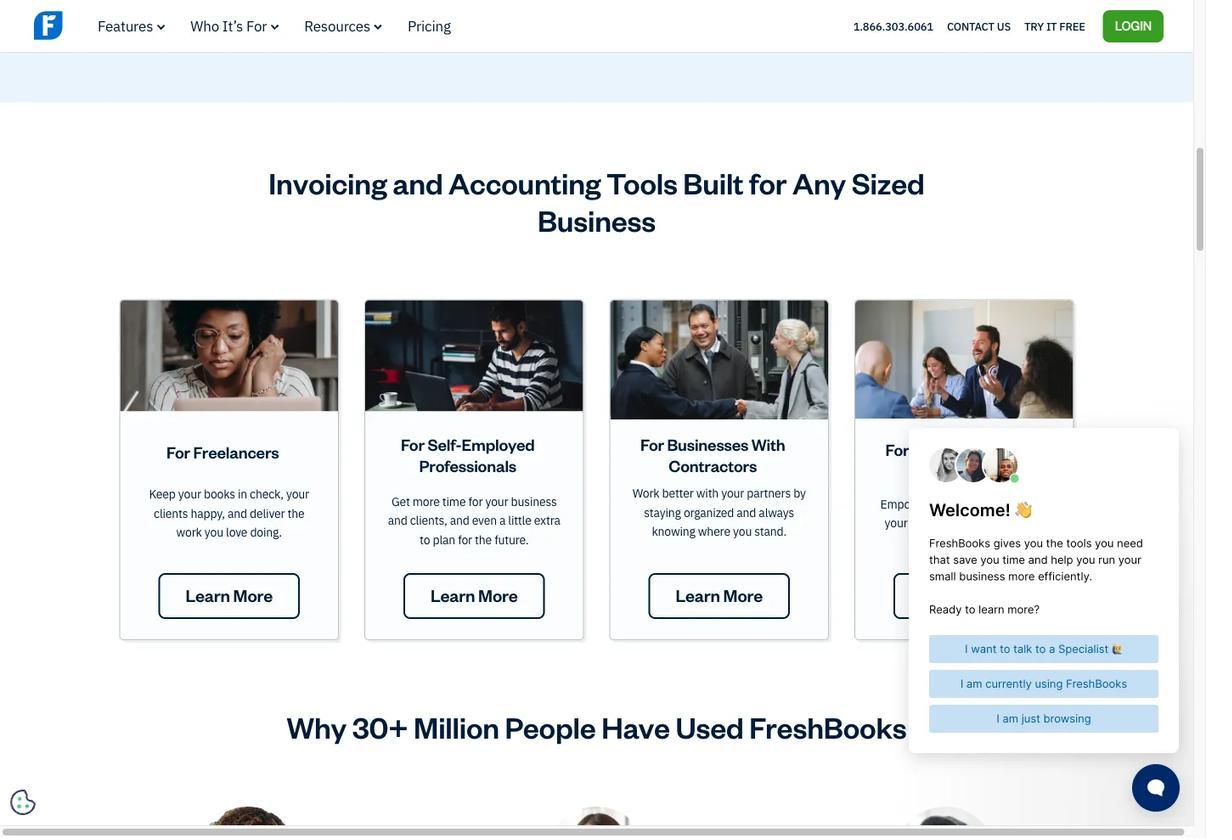 Task type: locate. For each thing, give the bounding box(es) containing it.
it for free
[[1047, 19, 1058, 33]]

help
[[998, 496, 1021, 512]]

learn down plan
[[431, 585, 475, 607]]

0 vertical spatial the
[[288, 506, 305, 522]]

more for for freelancers
[[233, 585, 273, 607]]

try right us on the top
[[1025, 19, 1045, 33]]

1 horizontal spatial try
[[1025, 19, 1045, 33]]

free
[[1060, 19, 1086, 33]]

business
[[511, 494, 557, 509], [911, 515, 957, 531]]

for
[[246, 17, 267, 35], [401, 434, 425, 455], [641, 434, 665, 455], [886, 439, 910, 460], [167, 441, 190, 462]]

3 more from the left
[[479, 585, 518, 607]]

lasting
[[1010, 515, 1045, 531]]

0 horizontal spatial to
[[420, 532, 430, 548]]

and inside work better with your partners by staying organized and always knowing where you stand.
[[737, 505, 757, 521]]

businesses up contractors
[[668, 434, 749, 455]]

0 horizontal spatial try
[[162, 0, 177, 11]]

learn down work
[[186, 585, 230, 607]]

the
[[288, 506, 305, 522], [475, 532, 492, 548]]

1 more from the left
[[969, 585, 1009, 607]]

for inside for businesses with contractors
[[641, 434, 665, 455]]

for for contractors
[[641, 434, 665, 455]]

why 30+ million people have used freshbooks
[[287, 709, 907, 747]]

for inside for self-employed professionals
[[401, 434, 425, 455]]

more down stand.
[[724, 585, 763, 607]]

2 learn more link from the left
[[158, 574, 300, 620]]

your right check,
[[286, 487, 309, 502]]

more for for self-employed professionals
[[479, 585, 518, 607]]

your right with
[[722, 486, 745, 501]]

1 horizontal spatial it
[[1047, 19, 1058, 33]]

and
[[393, 163, 443, 201], [737, 505, 757, 521], [228, 506, 247, 522], [388, 513, 408, 529], [450, 513, 470, 529], [960, 515, 979, 531]]

it inside 'try it free for 30 days. no credit card required. cancel anytime.'
[[180, 0, 186, 11]]

4 learn from the left
[[676, 585, 721, 607]]

freelancers image
[[120, 300, 338, 412]]

learn more for for freelancers
[[186, 585, 273, 607]]

1 horizontal spatial businesses
[[913, 439, 994, 460]]

for up work
[[641, 434, 665, 455]]

1 learn more link from the left
[[894, 574, 1036, 620]]

the down even
[[475, 532, 492, 548]]

contractors
[[669, 456, 757, 477]]

learn more link for for self-employed professionals
[[404, 574, 545, 620]]

the inside keep your books in check, your clients happy, and deliver the work you love doing.
[[288, 506, 305, 522]]

the right deliver at the left bottom of page
[[288, 506, 305, 522]]

learn more for for self-employed professionals
[[431, 585, 518, 607]]

businesses up 'employees'
[[913, 439, 994, 460]]

client
[[914, 535, 943, 550]]

learn more down where
[[676, 585, 763, 607]]

us
[[998, 19, 1012, 33]]

with
[[752, 434, 786, 455], [997, 439, 1031, 460]]

learn more down love
[[186, 585, 273, 607]]

cookie consent banner dialog
[[13, 617, 268, 813]]

learn for for self-employed professionals
[[431, 585, 475, 607]]

empower your staff to help grow your business and build lasting client relationships.
[[881, 496, 1049, 550]]

1 horizontal spatial the
[[475, 532, 492, 548]]

business inside get more time for your business and clients, and even a little extra to plan for the future.
[[511, 494, 557, 509]]

business inside "empower your staff to help grow your business and build lasting client relationships."
[[911, 515, 957, 531]]

0 horizontal spatial with
[[752, 434, 786, 455]]

with inside for businesses with contractors
[[752, 434, 786, 455]]

dialog
[[0, 0, 1207, 839]]

your down the empower
[[885, 515, 908, 531]]

1.866.303.6061
[[854, 19, 934, 33]]

used
[[676, 709, 744, 747]]

contact us link
[[948, 15, 1012, 37]]

features link
[[98, 17, 165, 35]]

empower
[[881, 496, 931, 512]]

try it free
[[1025, 19, 1086, 33]]

built
[[684, 163, 744, 201]]

to left plan
[[420, 532, 430, 548]]

0 vertical spatial it
[[180, 0, 186, 11]]

learn for for businesses with employees
[[921, 585, 966, 607]]

you down happy,
[[205, 525, 224, 541]]

try inside 'try it free for 30 days. no credit card required. cancel anytime.'
[[162, 0, 177, 11]]

accounting
[[449, 163, 601, 201]]

organized
[[684, 505, 735, 521]]

to inside "empower your staff to help grow your business and build lasting client relationships."
[[985, 496, 995, 512]]

2 more from the left
[[233, 585, 273, 607]]

employed
[[462, 434, 535, 455]]

1 vertical spatial try
[[1025, 19, 1045, 33]]

for left any
[[750, 163, 787, 201]]

you inside work better with your partners by staying organized and always knowing where you stand.
[[734, 524, 752, 540]]

it for free
[[180, 0, 186, 11]]

more for for businesses with employees
[[969, 585, 1009, 607]]

0 horizontal spatial business
[[511, 494, 557, 509]]

learn more link down where
[[649, 574, 791, 620]]

and inside invoicing and accounting tools built for any sized business
[[393, 163, 443, 201]]

businesses
[[668, 434, 749, 455], [913, 439, 994, 460]]

3 learn more link from the left
[[404, 574, 545, 620]]

with inside for businesses with employees
[[997, 439, 1031, 460]]

4 learn more link from the left
[[649, 574, 791, 620]]

learn down client
[[921, 585, 966, 607]]

self-employed professionals image
[[365, 300, 584, 412]]

1 vertical spatial to
[[420, 532, 430, 548]]

2 learn more from the left
[[186, 585, 273, 607]]

people
[[505, 709, 596, 747]]

for for professionals
[[401, 434, 425, 455]]

and for for freelancers
[[228, 506, 247, 522]]

for left 30
[[210, 0, 223, 11]]

more
[[969, 585, 1009, 607], [233, 585, 273, 607], [479, 585, 518, 607], [724, 585, 763, 607]]

knowing
[[652, 524, 696, 540]]

with up partners
[[752, 434, 786, 455]]

1 horizontal spatial with
[[997, 439, 1031, 460]]

learn more link
[[894, 574, 1036, 620], [158, 574, 300, 620], [404, 574, 545, 620], [649, 574, 791, 620]]

with for employees
[[997, 439, 1031, 460]]

try for try it free
[[1025, 19, 1045, 33]]

plan
[[433, 532, 456, 548]]

more down future.
[[479, 585, 518, 607]]

get
[[392, 494, 410, 509]]

invoicing
[[269, 163, 387, 201]]

your up a
[[486, 494, 509, 509]]

try
[[162, 0, 177, 11], [1025, 19, 1045, 33]]

clients
[[154, 506, 188, 522]]

businesses inside for businesses with contractors
[[668, 434, 749, 455]]

it
[[180, 0, 186, 11], [1047, 19, 1058, 33]]

by
[[794, 486, 806, 501]]

more
[[413, 494, 440, 509]]

work
[[176, 525, 202, 541]]

staff
[[959, 496, 982, 512]]

pricing link
[[408, 17, 451, 35]]

0 vertical spatial business
[[511, 494, 557, 509]]

learn more
[[921, 585, 1009, 607], [186, 585, 273, 607], [431, 585, 518, 607], [676, 585, 763, 607]]

4 more from the left
[[724, 585, 763, 607]]

better
[[663, 486, 694, 501]]

you for freelancers
[[205, 525, 224, 541]]

you left stand.
[[734, 524, 752, 540]]

1 horizontal spatial business
[[911, 515, 957, 531]]

2 learn from the left
[[186, 585, 230, 607]]

for up the empower
[[886, 439, 910, 460]]

for up keep
[[167, 441, 190, 462]]

you
[[734, 524, 752, 540], [205, 525, 224, 541]]

learn down where
[[676, 585, 721, 607]]

and inside "empower your staff to help grow your business and build lasting client relationships."
[[960, 515, 979, 531]]

and for for businesses with contractors
[[737, 505, 757, 521]]

try left free
[[162, 0, 177, 11]]

for inside for businesses with employees
[[886, 439, 910, 460]]

learn more link down relationships.
[[894, 574, 1036, 620]]

for inside invoicing and accounting tools built for any sized business
[[750, 163, 787, 201]]

your left staff
[[933, 496, 956, 512]]

for left the "self-"
[[401, 434, 425, 455]]

try it free for 30 days. no credit card required. cancel anytime.
[[162, 0, 383, 24]]

4 learn more from the left
[[676, 585, 763, 607]]

more down doing.
[[233, 585, 273, 607]]

where
[[699, 524, 731, 540]]

1 vertical spatial business
[[911, 515, 957, 531]]

future.
[[495, 532, 529, 548]]

1 learn from the left
[[921, 585, 966, 607]]

with up help on the bottom right of the page
[[997, 439, 1031, 460]]

businesses with employees image
[[856, 300, 1074, 419]]

3 learn from the left
[[431, 585, 475, 607]]

0 horizontal spatial you
[[205, 525, 224, 541]]

login
[[1116, 17, 1153, 33]]

always
[[759, 505, 795, 521]]

businesses inside for businesses with employees
[[913, 439, 994, 460]]

relationships.
[[946, 535, 1016, 550]]

1 horizontal spatial to
[[985, 496, 995, 512]]

1 vertical spatial the
[[475, 532, 492, 548]]

business up extra
[[511, 494, 557, 509]]

0 horizontal spatial businesses
[[668, 434, 749, 455]]

work better with your partners by staying organized and always knowing where you stand.
[[633, 486, 806, 540]]

0 vertical spatial to
[[985, 496, 995, 512]]

1 learn more from the left
[[921, 585, 1009, 607]]

3 learn more from the left
[[431, 585, 518, 607]]

0 horizontal spatial the
[[288, 506, 305, 522]]

business up client
[[911, 515, 957, 531]]

you inside keep your books in check, your clients happy, and deliver the work you love doing.
[[205, 525, 224, 541]]

pricing
[[408, 17, 451, 35]]

who it's for
[[191, 17, 267, 35]]

0 vertical spatial try
[[162, 0, 177, 11]]

learn more down relationships.
[[921, 585, 1009, 607]]

0 horizontal spatial it
[[180, 0, 186, 11]]

learn more link down love
[[158, 574, 300, 620]]

1 vertical spatial it
[[1047, 19, 1058, 33]]

your
[[722, 486, 745, 501], [178, 487, 201, 502], [286, 487, 309, 502], [486, 494, 509, 509], [933, 496, 956, 512], [885, 515, 908, 531]]

more down relationships.
[[969, 585, 1009, 607]]

to left help on the bottom right of the page
[[985, 496, 995, 512]]

businesses for employees
[[913, 439, 994, 460]]

for up even
[[469, 494, 483, 509]]

your up happy,
[[178, 487, 201, 502]]

for
[[210, 0, 223, 11], [750, 163, 787, 201], [469, 494, 483, 509], [458, 532, 473, 548]]

get more time for your business and clients, and even a little extra to plan for the future.
[[388, 494, 561, 548]]

and inside keep your books in check, your clients happy, and deliver the work you love doing.
[[228, 506, 247, 522]]

learn more down plan
[[431, 585, 518, 607]]

learn more link down plan
[[404, 574, 545, 620]]

the inside get more time for your business and clients, and even a little extra to plan for the future.
[[475, 532, 492, 548]]

1 horizontal spatial you
[[734, 524, 752, 540]]

for self-employed professionals
[[401, 434, 535, 477]]



Task type: describe. For each thing, give the bounding box(es) containing it.
try it free link
[[1025, 15, 1086, 37]]

self-
[[428, 434, 462, 455]]

your inside get more time for your business and clients, and even a little extra to plan for the future.
[[486, 494, 509, 509]]

grow
[[1023, 496, 1049, 512]]

keep
[[149, 487, 176, 502]]

1.866.303.6061 link
[[854, 19, 934, 33]]

and for for self-employed professionals
[[450, 513, 470, 529]]

businesses for contractors
[[668, 434, 749, 455]]

days.
[[241, 0, 267, 11]]

for down days.
[[246, 17, 267, 35]]

it's
[[223, 17, 243, 35]]

who
[[191, 17, 219, 35]]

cancel
[[234, 10, 267, 24]]

check,
[[250, 487, 284, 502]]

in
[[238, 487, 247, 502]]

any
[[793, 163, 847, 201]]

contact
[[948, 19, 995, 33]]

you for businesses
[[734, 524, 752, 540]]

freshbooks
[[750, 709, 907, 747]]

for businesses with employees
[[886, 439, 1031, 481]]

required.
[[339, 0, 383, 11]]

learn more link for for businesses with employees
[[894, 574, 1036, 620]]

learn more link for for freelancers
[[158, 574, 300, 620]]

for inside 'try it free for 30 days. no credit card required. cancel anytime.'
[[210, 0, 223, 11]]

credit
[[286, 0, 313, 11]]

build
[[982, 515, 1008, 531]]

why
[[287, 709, 347, 747]]

books
[[204, 487, 235, 502]]

stand.
[[755, 524, 787, 540]]

learn for for businesses with contractors
[[676, 585, 721, 607]]

professionals
[[419, 456, 517, 477]]

for businesses with contractors
[[641, 434, 786, 477]]

employees
[[919, 461, 999, 481]]

contact us
[[948, 19, 1012, 33]]

a
[[500, 513, 506, 529]]

clients,
[[410, 513, 448, 529]]

sized
[[852, 163, 925, 201]]

30+
[[352, 709, 408, 747]]

to inside get more time for your business and clients, and even a little extra to plan for the future.
[[420, 532, 430, 548]]

partners
[[747, 486, 791, 501]]

for freelancers
[[167, 441, 279, 462]]

little
[[509, 513, 532, 529]]

tools
[[607, 163, 678, 201]]

and for for businesses with employees
[[960, 515, 979, 531]]

more for for businesses with contractors
[[724, 585, 763, 607]]

staying
[[645, 505, 682, 521]]

million
[[414, 709, 500, 747]]

freelancers
[[193, 441, 279, 462]]

anytime.
[[269, 10, 311, 24]]

resources link
[[305, 17, 383, 35]]

deliver
[[250, 506, 285, 522]]

extra
[[534, 513, 561, 529]]

30
[[225, 0, 238, 11]]

login link
[[1104, 10, 1164, 42]]

try for try it free for 30 days. no credit card required. cancel anytime.
[[162, 0, 177, 11]]

freshbooks logo image
[[34, 9, 166, 41]]

resources
[[305, 17, 371, 35]]

for for employees
[[886, 439, 910, 460]]

business
[[538, 201, 656, 239]]

even
[[472, 513, 497, 529]]

learn more link for for businesses with contractors
[[649, 574, 791, 620]]

no
[[269, 0, 283, 11]]

time
[[443, 494, 466, 509]]

keep your books in check, your clients happy, and deliver the work you love doing.
[[149, 487, 309, 541]]

free
[[188, 0, 207, 11]]

for right plan
[[458, 532, 473, 548]]

learn for for freelancers
[[186, 585, 230, 607]]

work
[[633, 486, 660, 501]]

with
[[697, 486, 719, 501]]

love
[[226, 525, 248, 541]]

card
[[316, 0, 337, 11]]

learn more for for businesses with contractors
[[676, 585, 763, 607]]

features
[[98, 17, 153, 35]]

with for contractors
[[752, 434, 786, 455]]

learn more for for businesses with employees
[[921, 585, 1009, 607]]

have
[[602, 709, 671, 747]]

who it's for link
[[191, 17, 279, 35]]

cookie preferences image
[[10, 790, 36, 816]]

doing.
[[250, 525, 282, 541]]

businesses with contractors image
[[611, 300, 829, 420]]

invoicing and accounting tools built for any sized business
[[269, 163, 925, 239]]

happy,
[[191, 506, 225, 522]]

your inside work better with your partners by staying organized and always knowing where you stand.
[[722, 486, 745, 501]]



Task type: vqa. For each thing, say whether or not it's contained in the screenshot.
check,
yes



